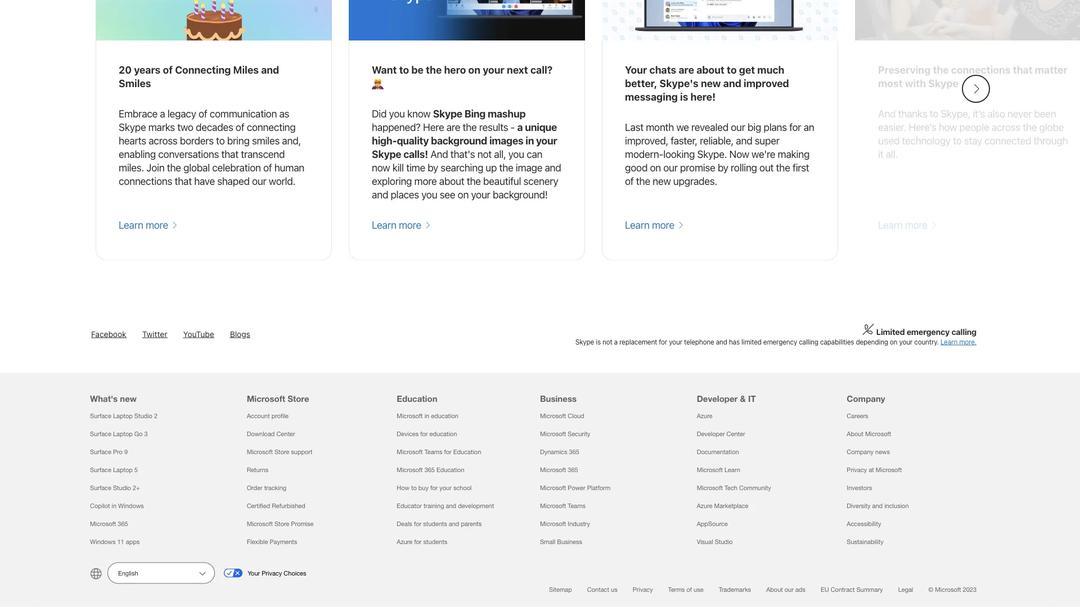 Task type: vqa. For each thing, say whether or not it's contained in the screenshot.
One THE SKYPE
no



Task type: locate. For each thing, give the bounding box(es) containing it.
a unique high-quality background images in your skype calls!
[[372, 121, 557, 160]]

center for microsoft
[[276, 431, 295, 438]]

get
[[739, 64, 755, 76]]

to down decades
[[216, 135, 225, 147]]

0 vertical spatial calling
[[951, 327, 977, 337]]

education for microsoft in education
[[431, 413, 458, 420]]

blogs link
[[230, 330, 250, 339]]

0 horizontal spatial are
[[446, 121, 460, 133]]

students for azure
[[423, 539, 447, 546]]

1 horizontal spatial new
[[653, 175, 671, 187]]

a right -
[[517, 121, 523, 133]]

0 horizontal spatial learn more
[[119, 219, 171, 231]]

and inside 20 years of connecting miles and smiles
[[261, 64, 279, 76]]

developer
[[697, 394, 738, 404], [697, 431, 725, 438]]

microsoft 365 link down dynamics 365
[[540, 467, 578, 474]]

promise
[[291, 521, 314, 528]]

microsoft tech community link
[[697, 485, 771, 492]]

marks
[[148, 121, 175, 133]]

2 horizontal spatial in
[[526, 135, 534, 147]]

is left replacement on the right of page
[[596, 338, 601, 346]]

0 horizontal spatial microsoft 365 link
[[90, 521, 128, 528]]

your inside footer resource links 'element'
[[439, 485, 452, 492]]

studio
[[134, 413, 152, 420], [113, 485, 131, 492], [715, 539, 733, 546]]

what's
[[90, 394, 118, 404]]

2 vertical spatial azure
[[397, 539, 412, 546]]

privacy for privacy link
[[633, 586, 653, 594]]

laptop left go
[[113, 431, 133, 438]]

1 by from the left
[[428, 162, 438, 174]]

1 horizontal spatial studio
[[134, 413, 152, 420]]

a inside limited emergency calling skype is not a replacement for your telephone and has limited emergency calling capabilities depending on your country. learn more.
[[614, 338, 618, 346]]

365 for dynamics 365 'link'
[[569, 449, 579, 456]]

to left get
[[727, 64, 737, 76]]

1 horizontal spatial microsoft 365
[[540, 467, 578, 474]]

not inside and that's not all, you can now kill time by searching up the image and exploring more about the beautiful scenery and places you see on your background!
[[477, 148, 492, 160]]

your for your privacy choices
[[248, 570, 260, 577]]

learn more link for did you know
[[372, 219, 431, 232]]

0 horizontal spatial studio
[[113, 485, 131, 492]]

learn more link for embrace a legacy of communication as skype marks two decades of connecting hearts across borders to bring smiles and, enabling conversations that transcend miles. join the global celebration of human connections that have shaped our world.
[[119, 219, 178, 232]]

2 center from the left
[[727, 431, 745, 438]]

new inside last month we revealed our big plans for an improved, faster, reliable, and super modern-looking skype. now we're making good on our promise by rolling out the first of the new upgrades.
[[653, 175, 671, 187]]

on inside and that's not all, you can now kill time by searching up the image and exploring more about the beautiful scenery and places you see on your background!
[[458, 189, 469, 201]]

bring
[[227, 135, 250, 147]]

new inside your chats are about to get much better, skype's new and improved messaging is here!
[[701, 77, 721, 89]]

microsoft up 'small'
[[540, 521, 566, 528]]

and left the "has" on the right bottom of the page
[[716, 338, 727, 346]]

you left see
[[421, 189, 437, 201]]

0 vertical spatial microsoft 365 link
[[540, 467, 578, 474]]

depending
[[856, 338, 888, 346]]

california consumer privacy act (ccpa) opt-out icon image
[[223, 569, 248, 578]]

news
[[875, 449, 890, 456]]

365 up how to buy for your school link
[[424, 467, 435, 474]]

our left world.
[[252, 175, 266, 187]]

microsoft up "microsoft industry"
[[540, 503, 566, 510]]

1 center from the left
[[276, 431, 295, 438]]

eu contract summary link
[[821, 586, 883, 594]]

1 vertical spatial about
[[439, 175, 464, 187]]

store inside heading
[[288, 394, 309, 404]]

tech
[[724, 485, 737, 492]]

microsoft up the microsoft security
[[540, 413, 566, 420]]

0 horizontal spatial your
[[248, 570, 260, 577]]

surface left pro
[[90, 449, 111, 456]]

1 horizontal spatial your
[[625, 64, 647, 76]]

laptop left 5
[[113, 467, 133, 474]]

and inside limited emergency calling skype is not a replacement for your telephone and has limited emergency calling capabilities depending on your country. learn more.
[[716, 338, 727, 346]]

azure for azure for students
[[397, 539, 412, 546]]

1 company from the top
[[847, 394, 885, 404]]

of inside last month we revealed our big plans for an improved, faster, reliable, and super modern-looking skype. now we're making good on our promise by rolling out the first of the new upgrades.
[[625, 175, 634, 187]]

your inside "a unique high-quality background images in your skype calls!"
[[536, 135, 557, 147]]

2 developer from the top
[[697, 431, 725, 438]]

our left big
[[731, 121, 745, 133]]

1 developer from the top
[[697, 394, 738, 404]]

4 surface from the top
[[90, 467, 111, 474]]

2
[[154, 413, 158, 420]]

surface laptop studio 2
[[90, 413, 158, 420]]

microsoft for microsoft tech community link at the right
[[697, 485, 723, 492]]

0 vertical spatial about
[[847, 431, 863, 438]]

skype's
[[660, 77, 698, 89]]

refurbished
[[272, 503, 305, 510]]

last
[[625, 121, 643, 133]]

1 vertical spatial microsoft 365
[[90, 521, 128, 528]]

appsource
[[697, 521, 728, 528]]

2 vertical spatial store
[[274, 521, 289, 528]]

20
[[119, 64, 132, 76]]

microsoft up how
[[397, 467, 423, 474]]

2 horizontal spatial you
[[508, 148, 524, 160]]

1 vertical spatial a
[[517, 121, 523, 133]]

microsoft for microsoft 365 education link at bottom
[[397, 467, 423, 474]]

about up see
[[439, 175, 464, 187]]

business up microsoft cloud
[[540, 394, 577, 404]]

the down bing
[[463, 121, 477, 133]]

1 vertical spatial education
[[453, 449, 481, 456]]

that down 'global'
[[175, 175, 192, 187]]

1 vertical spatial not
[[602, 338, 612, 346]]

more for last month we revealed our big plans for an improved, faster, reliable, and super modern-looking skype. now we're making good on our promise by rolling out the first of the new upgrades.
[[652, 219, 674, 231]]

facebook link
[[91, 330, 126, 339]]

human
[[274, 162, 304, 174]]

new inside heading
[[120, 394, 137, 404]]

not up up
[[477, 148, 492, 160]]

studio right visual
[[715, 539, 733, 546]]

2 laptop from the top
[[113, 431, 133, 438]]

your down unique
[[536, 135, 557, 147]]

microsoft for microsoft store heading
[[247, 394, 285, 404]]

1 vertical spatial teams
[[568, 503, 586, 510]]

to left the "buy"
[[411, 485, 417, 492]]

2 vertical spatial studio
[[715, 539, 733, 546]]

skype left replacement on the right of page
[[575, 338, 594, 346]]

you up happened?
[[389, 108, 405, 120]]

0 vertical spatial students
[[423, 521, 447, 528]]

2 horizontal spatial learn more
[[625, 219, 677, 231]]

skype up the hearts at the left of the page
[[119, 121, 146, 133]]

in for copilot in windows
[[112, 503, 116, 510]]

picture of skype modern message chat with side bar. image
[[602, 0, 838, 41]]

learn more for embrace a legacy of communication as skype marks two decades of connecting hearts across borders to bring smiles and, enabling conversations that transcend miles. join the global celebration of human connections that have shaped our world.
[[119, 219, 171, 231]]

1 laptop from the top
[[113, 413, 133, 420]]

modern-
[[625, 148, 663, 160]]

2 horizontal spatial new
[[701, 77, 721, 89]]

2 learn more from the left
[[372, 219, 424, 231]]

to inside your chats are about to get much better, skype's new and improved messaging is here!
[[727, 64, 737, 76]]

1 vertical spatial laptop
[[113, 431, 133, 438]]

microsoft in education link
[[397, 413, 458, 420]]

1 horizontal spatial about
[[696, 64, 724, 76]]

your down beautiful
[[471, 189, 490, 201]]

2 vertical spatial you
[[421, 189, 437, 201]]

1 vertical spatial your
[[248, 570, 260, 577]]

2 horizontal spatial learn more link
[[625, 219, 684, 232]]

0 vertical spatial are
[[679, 64, 694, 76]]

for left an
[[789, 121, 801, 133]]

teams
[[424, 449, 442, 456], [568, 503, 586, 510]]

what's new heading
[[90, 374, 233, 407]]

account profile link
[[247, 413, 289, 420]]

and down get
[[723, 77, 741, 89]]

calling left capabilities
[[799, 338, 818, 346]]

to inside embrace a legacy of communication as skype marks two decades of connecting hearts across borders to bring smiles and, enabling conversations that transcend miles. join the global celebration of human connections that have shaped our world.
[[216, 135, 225, 147]]

you
[[389, 108, 405, 120], [508, 148, 524, 160], [421, 189, 437, 201]]

training
[[424, 503, 444, 510]]

1 horizontal spatial microsoft 365 link
[[540, 467, 578, 474]]

1 horizontal spatial not
[[602, 338, 612, 346]]

1 horizontal spatial learn more
[[372, 219, 424, 231]]

you right all,
[[508, 148, 524, 160]]

0 vertical spatial about
[[696, 64, 724, 76]]

365 down "security"
[[569, 449, 579, 456]]

company up careers on the right
[[847, 394, 885, 404]]

privacy for privacy at microsoft
[[847, 467, 867, 474]]

download
[[247, 431, 275, 438]]

about left ads at the bottom
[[766, 586, 783, 594]]

store left support
[[274, 449, 289, 456]]

about inside footer resource links 'element'
[[847, 431, 863, 438]]

your down flexible
[[248, 570, 260, 577]]

1 vertical spatial is
[[596, 338, 601, 346]]

skype up the here
[[433, 108, 462, 120]]

1 horizontal spatial a
[[517, 121, 523, 133]]

power
[[568, 485, 585, 492]]

3 laptop from the top
[[113, 467, 133, 474]]

dynamics 365
[[540, 449, 579, 456]]

azure for azure marketplace
[[697, 503, 712, 510]]

0 vertical spatial company
[[847, 394, 885, 404]]

exploring
[[372, 175, 412, 187]]

connecting
[[247, 121, 296, 133]]

0 horizontal spatial that
[[175, 175, 192, 187]]

1 surface from the top
[[90, 413, 111, 420]]

learn inside limited emergency calling skype is not a replacement for your telephone and has limited emergency calling capabilities depending on your country. learn more.
[[940, 338, 957, 346]]

miles
[[233, 64, 259, 76]]

2 vertical spatial in
[[112, 503, 116, 510]]

your left the next
[[483, 64, 505, 76]]

0 vertical spatial developer
[[697, 394, 738, 404]]

of inside 20 years of connecting miles and smiles
[[163, 64, 173, 76]]

0 vertical spatial business
[[540, 394, 577, 404]]

laptop
[[113, 413, 133, 420], [113, 431, 133, 438], [113, 467, 133, 474]]

sustainability
[[847, 539, 884, 546]]

company
[[847, 394, 885, 404], [847, 449, 874, 456]]

for up microsoft 365 education link at bottom
[[444, 449, 452, 456]]

0 horizontal spatial not
[[477, 148, 492, 160]]

0 vertical spatial is
[[680, 91, 688, 103]]

1 vertical spatial company
[[847, 449, 874, 456]]

a inside embrace a legacy of communication as skype marks two decades of connecting hearts across borders to bring smiles and, enabling conversations that transcend miles. join the global celebration of human connections that have shaped our world.
[[160, 108, 165, 120]]

diversity and inclusion
[[847, 503, 909, 510]]

microsoft for microsoft store promise link on the bottom of page
[[247, 521, 273, 528]]

2 by from the left
[[718, 162, 728, 174]]

surface laptop 5 link
[[90, 467, 138, 474]]

you inside did you know skype bing mashup happened? here are the results -
[[389, 108, 405, 120]]

smiles
[[252, 135, 280, 147]]

0 vertical spatial in
[[526, 135, 534, 147]]

0 vertical spatial teams
[[424, 449, 442, 456]]

privacy inside footer resource links 'element'
[[847, 467, 867, 474]]

emergency right limited
[[763, 338, 797, 346]]

certified refurbished link
[[247, 503, 305, 510]]

are inside did you know skype bing mashup happened? here are the results -
[[446, 121, 460, 133]]

a inside "a unique high-quality background images in your skype calls!"
[[517, 121, 523, 133]]

1 learn more link from the left
[[119, 219, 178, 232]]

🦸
[[372, 77, 382, 89]]

11
[[117, 539, 124, 546]]

0 horizontal spatial windows
[[90, 539, 116, 546]]

not inside limited emergency calling skype is not a replacement for your telephone and has limited emergency calling capabilities depending on your country. learn more.
[[602, 338, 612, 346]]

​want
[[372, 64, 397, 76]]

your inside and that's not all, you can now kill time by searching up the image and exploring more about the beautiful scenery and places you see on your background!
[[471, 189, 490, 201]]

0 horizontal spatial privacy
[[262, 570, 282, 577]]

your inside "link"
[[248, 570, 260, 577]]

0 vertical spatial store
[[288, 394, 309, 404]]

and right the diversity
[[872, 503, 883, 510]]

laptop up surface laptop go 3 in the bottom of the page
[[113, 413, 133, 420]]

account
[[247, 413, 270, 420]]

5 surface from the top
[[90, 485, 111, 492]]

english
[[118, 570, 138, 577]]

that
[[221, 148, 238, 160], [175, 175, 192, 187]]

your privacy choices link
[[223, 569, 320, 578]]

1 horizontal spatial that
[[221, 148, 238, 160]]

by down and
[[428, 162, 438, 174]]

microsoft up devices
[[397, 413, 423, 420]]

1 vertical spatial you
[[508, 148, 524, 160]]

1 vertical spatial new
[[653, 175, 671, 187]]

surface down what's
[[90, 413, 111, 420]]

microsoft for microsoft learn link
[[697, 467, 723, 474]]

surface for surface laptop go 3
[[90, 431, 111, 438]]

students down deals for students and parents link
[[423, 539, 447, 546]]

365
[[569, 449, 579, 456], [424, 467, 435, 474], [568, 467, 578, 474], [118, 521, 128, 528]]

company news link
[[847, 449, 890, 456]]

surface laptop go 3 link
[[90, 431, 148, 438]]

2 vertical spatial laptop
[[113, 467, 133, 474]]

are up background
[[446, 121, 460, 133]]

not left replacement on the right of page
[[602, 338, 612, 346]]

0 horizontal spatial in
[[112, 503, 116, 510]]

in up devices for education link
[[424, 413, 429, 420]]

microsoft down devices
[[397, 449, 423, 456]]

2 students from the top
[[423, 539, 447, 546]]

microsoft 365 up windows 11 apps link
[[90, 521, 128, 528]]

microsoft for microsoft industry link
[[540, 521, 566, 528]]

microsoft for microsoft teams for education link
[[397, 449, 423, 456]]

0 horizontal spatial a
[[160, 108, 165, 120]]

365 up 11
[[118, 521, 128, 528]]

about
[[847, 431, 863, 438], [766, 586, 783, 594]]

picture of skype light stage call in progress with bing backgrounds and text bing backgrounds in skype. image
[[349, 0, 585, 41]]

learn more for did you know
[[372, 219, 424, 231]]

skype inside embrace a legacy of communication as skype marks two decades of connecting hearts across borders to bring smiles and, enabling conversations that transcend miles. join the global celebration of human connections that have shaped our world.
[[119, 121, 146, 133]]

0 horizontal spatial emergency
[[763, 338, 797, 346]]

on inside '​want to be the hero on your next call? 🦸'
[[468, 64, 480, 76]]

laptop for go
[[113, 431, 133, 438]]

your privacy choices
[[248, 570, 306, 577]]

flexible
[[247, 539, 268, 546]]

support
[[291, 449, 312, 456]]

by inside last month we revealed our big plans for an improved, faster, reliable, and super modern-looking skype. now we're making good on our promise by rolling out the first of the new upgrades.
[[718, 162, 728, 174]]

1 learn more from the left
[[119, 219, 171, 231]]

new up surface laptop studio 2
[[120, 394, 137, 404]]

1 vertical spatial education
[[430, 431, 457, 438]]

microsoft inside heading
[[247, 394, 285, 404]]

decades
[[196, 121, 233, 133]]

store up profile
[[288, 394, 309, 404]]

0 horizontal spatial about
[[439, 175, 464, 187]]

0 horizontal spatial you
[[389, 108, 405, 120]]

about down careers on the right
[[847, 431, 863, 438]]

1 vertical spatial studio
[[113, 485, 131, 492]]

1 vertical spatial store
[[274, 449, 289, 456]]

learn more for last month we revealed our big plans for an improved, faster, reliable, and super modern-looking skype. now we're making good on our promise by rolling out the first of the new upgrades.
[[625, 219, 677, 231]]

super
[[755, 135, 780, 147]]

dynamics 365 link
[[540, 449, 579, 456]]

it
[[748, 394, 756, 404]]

0 horizontal spatial new
[[120, 394, 137, 404]]

studio for visual studio
[[715, 539, 733, 546]]

for down deals for students and parents link
[[414, 539, 422, 546]]

company inside "heading"
[[847, 394, 885, 404]]

0 vertical spatial privacy
[[847, 467, 867, 474]]

education up school
[[453, 449, 481, 456]]

are up skype's
[[679, 64, 694, 76]]

1 horizontal spatial are
[[679, 64, 694, 76]]

center down profile
[[276, 431, 295, 438]]

0 horizontal spatial learn more link
[[119, 219, 178, 232]]

and right 'training' at the bottom of the page
[[446, 503, 456, 510]]

studio left the 2
[[134, 413, 152, 420]]

microsoft for microsoft store support 'link'
[[247, 449, 273, 456]]

privacy left choices
[[262, 570, 282, 577]]

2 horizontal spatial privacy
[[847, 467, 867, 474]]

2 company from the top
[[847, 449, 874, 456]]

education for devices for education
[[430, 431, 457, 438]]

microsoft for topmost microsoft 365 'link'
[[540, 467, 566, 474]]

by
[[428, 162, 438, 174], [718, 162, 728, 174]]

devices for education link
[[397, 431, 457, 438]]

our inside embrace a legacy of communication as skype marks two decades of connecting hearts across borders to bring smiles and, enabling conversations that transcend miles. join the global celebration of human connections that have shaped our world.
[[252, 175, 266, 187]]

1 students from the top
[[423, 521, 447, 528]]

365 for microsoft 365 education link at bottom
[[424, 467, 435, 474]]

3 learn more link from the left
[[625, 219, 684, 232]]

your left school
[[439, 485, 452, 492]]

2 vertical spatial a
[[614, 338, 618, 346]]

1 vertical spatial azure
[[697, 503, 712, 510]]

0 vertical spatial your
[[625, 64, 647, 76]]

more.
[[959, 338, 977, 346]]

in
[[526, 135, 534, 147], [424, 413, 429, 420], [112, 503, 116, 510]]

blogs
[[230, 330, 250, 339]]

high-
[[372, 135, 397, 147]]

privacy at microsoft
[[847, 467, 902, 474]]

for right the "buy"
[[430, 485, 438, 492]]

microsoft for microsoft teams link at the bottom
[[540, 503, 566, 510]]

teams down the power
[[568, 503, 586, 510]]

0 horizontal spatial about
[[766, 586, 783, 594]]

development
[[458, 503, 494, 510]]

1 horizontal spatial privacy
[[633, 586, 653, 594]]

2 horizontal spatial studio
[[715, 539, 733, 546]]

all,
[[494, 148, 506, 160]]

windows left 11
[[90, 539, 116, 546]]

education down microsoft teams for education link
[[437, 467, 464, 474]]

your up the better,
[[625, 64, 647, 76]]

1 horizontal spatial is
[[680, 91, 688, 103]]

0 horizontal spatial is
[[596, 338, 601, 346]]

business down microsoft industry link
[[557, 539, 582, 546]]

learn more
[[119, 219, 171, 231], [372, 219, 424, 231], [625, 219, 677, 231]]

more down connections
[[146, 219, 168, 231]]

3 surface from the top
[[90, 449, 111, 456]]

0 vertical spatial windows
[[118, 503, 144, 510]]

1 vertical spatial are
[[446, 121, 460, 133]]

for inside limited emergency calling skype is not a replacement for your telephone and has limited emergency calling capabilities depending on your country. learn more.
[[659, 338, 667, 346]]

developer inside developer & it heading
[[697, 394, 738, 404]]

0 vertical spatial education
[[397, 394, 437, 404]]

microsoft store promise
[[247, 521, 314, 528]]

your inside your chats are about to get much better, skype's new and improved messaging is here!
[[625, 64, 647, 76]]

0 horizontal spatial teams
[[424, 449, 442, 456]]

0 vertical spatial new
[[701, 77, 721, 89]]

privacy left at at the bottom right of page
[[847, 467, 867, 474]]

more inside and that's not all, you can now kill time by searching up the image and exploring more about the beautiful scenery and places you see on your background!
[[414, 175, 437, 187]]

3 learn more from the left
[[625, 219, 677, 231]]

center up documentation link
[[727, 431, 745, 438]]

returns link
[[247, 467, 268, 474]]

in for microsoft in education
[[424, 413, 429, 420]]

and left parents
[[449, 521, 459, 528]]

0 vertical spatial you
[[389, 108, 405, 120]]

0 vertical spatial education
[[431, 413, 458, 420]]

across
[[149, 135, 177, 147]]

2 surface from the top
[[90, 431, 111, 438]]

1 horizontal spatial about
[[847, 431, 863, 438]]

microsoft down microsoft learn
[[697, 485, 723, 492]]

privacy right us
[[633, 586, 653, 594]]

0 horizontal spatial calling
[[799, 338, 818, 346]]

of right years
[[163, 64, 173, 76]]

youtube link
[[183, 330, 214, 339]]

microsoft security
[[540, 431, 590, 438]]

1 horizontal spatial learn more link
[[372, 219, 431, 232]]

terms of use link
[[668, 586, 703, 594]]

diversity and inclusion link
[[847, 503, 909, 510]]

microsoft for microsoft security link
[[540, 431, 566, 438]]

our left ads at the bottom
[[785, 586, 794, 594]]

2 learn more link from the left
[[372, 219, 431, 232]]

365 up microsoft power platform
[[568, 467, 578, 474]]

new up here!
[[701, 77, 721, 89]]

microsoft 365 down dynamics 365
[[540, 467, 578, 474]]

is down skype's
[[680, 91, 688, 103]]

1 vertical spatial in
[[424, 413, 429, 420]]

on down limited
[[890, 338, 897, 346]]

skype down high-
[[372, 148, 401, 160]]

that up celebration
[[221, 148, 238, 160]]

education up devices for education link
[[431, 413, 458, 420]]

1 vertical spatial that
[[175, 175, 192, 187]]

0 vertical spatial laptop
[[113, 413, 133, 420]]

images
[[489, 135, 523, 147]]

store for microsoft store support
[[274, 449, 289, 456]]

surface up copilot
[[90, 485, 111, 492]]

developer & it
[[697, 394, 756, 404]]



Task type: describe. For each thing, give the bounding box(es) containing it.
searching
[[441, 162, 483, 174]]

to inside '​want to be the hero on your next call? 🦸'
[[399, 64, 409, 76]]

developer & it heading
[[697, 374, 833, 407]]

© microsoft 2023
[[928, 586, 977, 594]]

0 vertical spatial microsoft 365
[[540, 467, 578, 474]]

azure marketplace
[[697, 503, 748, 510]]

did you know skype bing mashup happened? here are the results -
[[372, 108, 526, 133]]

teams for microsoft teams for education
[[424, 449, 442, 456]]

deals for students and parents
[[397, 521, 482, 528]]

1 vertical spatial business
[[557, 539, 582, 546]]

microsoft right at at the bottom right of page
[[876, 467, 902, 474]]

smiles
[[119, 77, 151, 89]]

laptop for 5
[[113, 467, 133, 474]]

learn inside footer resource links 'element'
[[724, 467, 740, 474]]

improved,
[[625, 135, 668, 147]]

about inside your chats are about to get much better, skype's new and improved messaging is here!
[[696, 64, 724, 76]]

for right devices
[[420, 431, 428, 438]]

azure for students link
[[397, 539, 447, 546]]

by inside and that's not all, you can now kill time by searching up the image and exploring more about the beautiful scenery and places you see on your background!
[[428, 162, 438, 174]]

3
[[144, 431, 148, 438]]

global
[[183, 162, 210, 174]]

more for embrace a legacy of communication as skype marks two decades of connecting hearts across borders to bring smiles and, enabling conversations that transcend miles. join the global celebration of human connections that have shaped our world.
[[146, 219, 168, 231]]

trademarks link
[[719, 586, 751, 594]]

an
[[804, 121, 814, 133]]

and inside your chats are about to get much better, skype's new and improved messaging is here!
[[723, 77, 741, 89]]

about for about microsoft
[[847, 431, 863, 438]]

microsoft teams for education
[[397, 449, 481, 456]]

telephone
[[684, 338, 714, 346]]

facebook
[[91, 330, 126, 339]]

microsoft teams link
[[540, 503, 586, 510]]

ads
[[795, 586, 805, 594]]

school
[[453, 485, 472, 492]]

community
[[739, 485, 771, 492]]

educator training and development
[[397, 503, 494, 510]]

for inside last month we revealed our big plans for an improved, faster, reliable, and super modern-looking skype. now we're making good on our promise by rolling out the first of the new upgrades.
[[789, 121, 801, 133]]

1 vertical spatial windows
[[90, 539, 116, 546]]

accessibility
[[847, 521, 881, 528]]

microsoft store heading
[[247, 374, 383, 407]]

of up decades
[[198, 108, 207, 120]]

pro
[[113, 449, 123, 456]]

years
[[134, 64, 160, 76]]

devices for education
[[397, 431, 457, 438]]

microsoft teams for education link
[[397, 449, 481, 456]]

skype inside "a unique high-quality background images in your skype calls!"
[[372, 148, 401, 160]]

can
[[527, 148, 542, 160]]

5
[[134, 467, 138, 474]]

call?
[[530, 64, 553, 76]]

in inside "a unique high-quality background images in your skype calls!"
[[526, 135, 534, 147]]

your down limited
[[899, 338, 912, 346]]

copilot
[[90, 503, 110, 510]]

studio for surface studio 2+
[[113, 485, 131, 492]]

rolling
[[731, 162, 757, 174]]

surface laptop go 3
[[90, 431, 148, 438]]

your left 'telephone'
[[669, 338, 682, 346]]

surface studio 2+ link
[[90, 485, 140, 492]]

deals
[[397, 521, 412, 528]]

on inside last month we revealed our big plans for an improved, faster, reliable, and super modern-looking skype. now we're making good on our promise by rolling out the first of the new upgrades.
[[650, 162, 661, 174]]

connections
[[119, 175, 172, 187]]

the right out
[[776, 162, 790, 174]]

looking
[[663, 148, 695, 160]]

business heading
[[540, 374, 683, 407]]

surface pro 9 link
[[90, 449, 128, 456]]

visual
[[697, 539, 713, 546]]

footer resource links element
[[36, 374, 1044, 551]]

microsoft power platform
[[540, 485, 610, 492]]

kill
[[392, 162, 404, 174]]

microsoft for "microsoft power platform" link
[[540, 485, 566, 492]]

of down transcend at top
[[263, 162, 272, 174]]

account profile
[[247, 413, 289, 420]]

surface for surface pro 9
[[90, 449, 111, 456]]

better,
[[625, 77, 657, 89]]

making
[[778, 148, 809, 160]]

1 vertical spatial microsoft 365 link
[[90, 521, 128, 528]]

accessibility link
[[847, 521, 881, 528]]

the down good
[[636, 175, 650, 187]]

store for microsoft store
[[288, 394, 309, 404]]

company heading
[[847, 374, 983, 407]]

surface for surface laptop 5
[[90, 467, 111, 474]]

buy
[[418, 485, 429, 492]]

laptop for studio
[[113, 413, 133, 420]]

privacy inside "link"
[[262, 570, 282, 577]]

your for your chats are about to get much better, skype's new and improved messaging is here!
[[625, 64, 647, 76]]

flexible payments
[[247, 539, 297, 546]]

microsoft power platform link
[[540, 485, 610, 492]]

1 vertical spatial emergency
[[763, 338, 797, 346]]

and that's not all, you can now kill time by searching up the image and exploring more about the beautiful scenery and places you see on your background!
[[372, 148, 561, 201]]

the inside embrace a legacy of communication as skype marks two decades of connecting hearts across borders to bring smiles and, enabling conversations that transcend miles. join the global celebration of human connections that have shaped our world.
[[167, 162, 181, 174]]

documentation link
[[697, 449, 739, 456]]

contract
[[831, 586, 855, 594]]

marketplace
[[714, 503, 748, 510]]

of up the bring
[[236, 121, 244, 133]]

skype.
[[697, 148, 727, 160]]

1 horizontal spatial windows
[[118, 503, 144, 510]]

platform
[[587, 485, 610, 492]]

store for microsoft store promise
[[274, 521, 289, 528]]

education heading
[[397, 374, 533, 407]]

twitter
[[142, 330, 167, 339]]

developer for developer & it
[[697, 394, 738, 404]]

center for developer
[[727, 431, 745, 438]]

learn for did you know
[[372, 219, 396, 231]]

beautiful
[[483, 175, 521, 187]]

1 horizontal spatial emergency
[[907, 327, 950, 337]]

investors link
[[847, 485, 872, 492]]

has
[[729, 338, 740, 346]]

on inside limited emergency calling skype is not a replacement for your telephone and has limited emergency calling capabilities depending on your country. learn more.
[[890, 338, 897, 346]]

is inside your chats are about to get much better, skype's new and improved messaging is here!
[[680, 91, 688, 103]]

of left the use
[[687, 586, 692, 594]]

microsoft store promise link
[[247, 521, 314, 528]]

about inside and that's not all, you can now kill time by searching up the image and exploring more about the beautiful scenery and places you see on your background!
[[439, 175, 464, 187]]

picture of skype logo and cake celebrating 20 years of skype image
[[96, 0, 332, 41]]

documentation
[[697, 449, 739, 456]]

education inside heading
[[397, 394, 437, 404]]

for right deals
[[414, 521, 421, 528]]

microsoft cloud
[[540, 413, 584, 420]]

educator
[[397, 503, 422, 510]]

places
[[391, 189, 419, 201]]

background!
[[493, 189, 548, 201]]

microsoft for microsoft cloud link
[[540, 413, 566, 420]]

company news
[[847, 449, 890, 456]]

teams for microsoft teams
[[568, 503, 586, 510]]

now
[[372, 162, 390, 174]]

&
[[740, 394, 746, 404]]

365 for bottom microsoft 365 'link'
[[118, 521, 128, 528]]

summary
[[856, 586, 883, 594]]

surface for surface studio 2+
[[90, 485, 111, 492]]

bing
[[464, 108, 486, 120]]

microsoft learn link
[[697, 467, 740, 474]]

more for did you know
[[399, 219, 421, 231]]

careers link
[[847, 413, 868, 420]]

learn for embrace a legacy of communication as skype marks two decades of connecting hearts across borders to bring smiles and, enabling conversations that transcend miles. join the global celebration of human connections that have shaped our world.
[[119, 219, 143, 231]]

privacy link
[[633, 586, 653, 594]]

company for company
[[847, 394, 885, 404]]

©
[[928, 586, 933, 594]]

skype inside limited emergency calling skype is not a replacement for your telephone and has limited emergency calling capabilities depending on your country. learn more.
[[575, 338, 594, 346]]

the inside did you know skype bing mashup happened? here are the results -
[[463, 121, 477, 133]]

our down looking
[[663, 162, 678, 174]]

twitter link
[[142, 330, 167, 339]]

microsoft for bottom microsoft 365 'link'
[[90, 521, 116, 528]]

and up scenery
[[545, 162, 561, 174]]

developer for developer center
[[697, 431, 725, 438]]

the down searching
[[467, 175, 481, 187]]

about for about our ads
[[766, 586, 783, 594]]

1 horizontal spatial calling
[[951, 327, 977, 337]]

0 vertical spatial that
[[221, 148, 238, 160]]

business inside heading
[[540, 394, 577, 404]]

1 horizontal spatial you
[[421, 189, 437, 201]]

how to buy for your school link
[[397, 485, 472, 492]]

microsoft right © at the bottom of page
[[935, 586, 961, 594]]

next
[[507, 64, 528, 76]]

the inside '​want to be the hero on your next call? 🦸'
[[426, 64, 442, 76]]

students for deals
[[423, 521, 447, 528]]

365 for topmost microsoft 365 'link'
[[568, 467, 578, 474]]

learn for last month we revealed our big plans for an improved, faster, reliable, and super modern-looking skype. now we're making good on our promise by rolling out the first of the new upgrades.
[[625, 219, 649, 231]]

surface for surface laptop studio 2
[[90, 413, 111, 420]]

azure for the azure link
[[697, 413, 712, 420]]

1 vertical spatial calling
[[799, 338, 818, 346]]

copilot in windows
[[90, 503, 144, 510]]

is inside limited emergency calling skype is not a replacement for your telephone and has limited emergency calling capabilities depending on your country. learn more.
[[596, 338, 601, 346]]

company for company news
[[847, 449, 874, 456]]

how
[[397, 485, 409, 492]]

country.
[[914, 338, 939, 346]]

microsoft teams
[[540, 503, 586, 510]]

and down exploring
[[372, 189, 388, 201]]

0 horizontal spatial microsoft 365
[[90, 521, 128, 528]]

your inside '​want to be the hero on your next call? 🦸'
[[483, 64, 505, 76]]

skype inside did you know skype bing mashup happened? here are the results -
[[433, 108, 462, 120]]

background
[[431, 135, 487, 147]]

order tracking link
[[247, 485, 286, 492]]

2 vertical spatial education
[[437, 467, 464, 474]]

communication
[[210, 108, 277, 120]]

learn more link for last month we revealed our big plans for an improved, faster, reliable, and super modern-looking skype. now we're making good on our promise by rolling out the first of the new upgrades.
[[625, 219, 684, 232]]

are inside your chats are about to get much better, skype's new and improved messaging is here!
[[679, 64, 694, 76]]

deals for students and parents link
[[397, 521, 482, 528]]

and inside last month we revealed our big plans for an improved, faster, reliable, and super modern-looking skype. now we're making good on our promise by rolling out the first of the new upgrades.
[[736, 135, 752, 147]]

about our ads link
[[766, 586, 805, 594]]

the up beautiful
[[499, 162, 513, 174]]

2023
[[963, 586, 977, 594]]

careers
[[847, 413, 868, 420]]

parents
[[461, 521, 482, 528]]

microsoft up news on the right of the page
[[865, 431, 891, 438]]

to inside footer resource links 'element'
[[411, 485, 417, 492]]

sustainability link
[[847, 539, 884, 546]]

about microsoft link
[[847, 431, 891, 438]]

microsoft for microsoft in education link
[[397, 413, 423, 420]]

about microsoft
[[847, 431, 891, 438]]

up
[[486, 162, 497, 174]]



